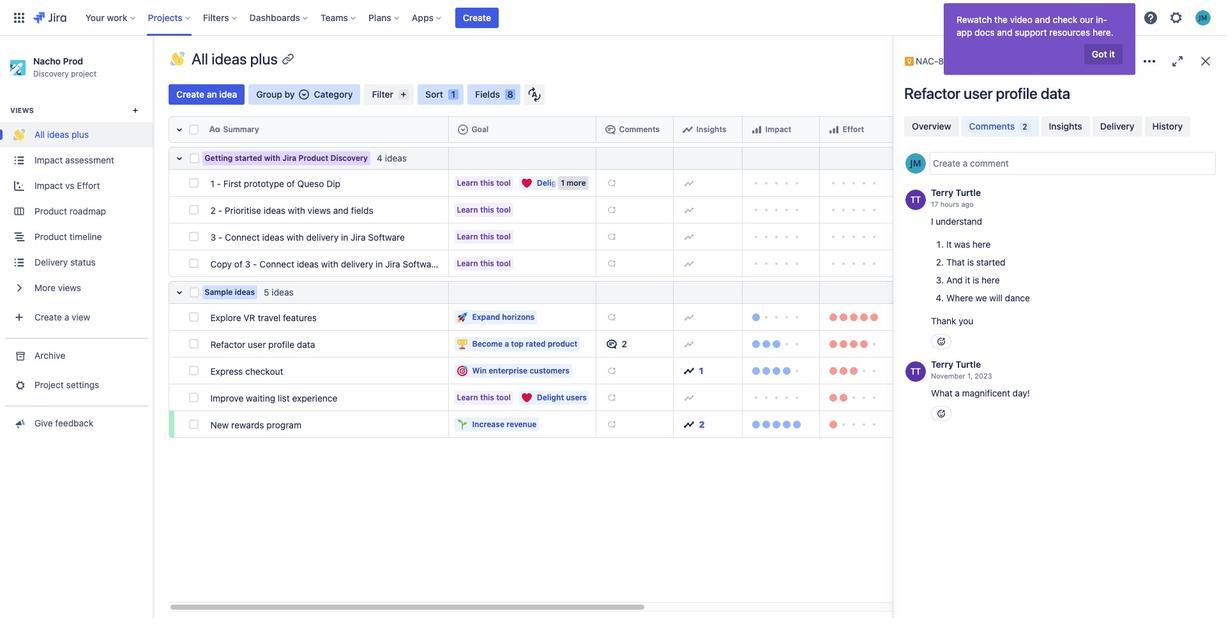 Task type: vqa. For each thing, say whether or not it's contained in the screenshot.
17
yes



Task type: locate. For each thing, give the bounding box(es) containing it.
give feedback button
[[0, 411, 153, 437]]

profile down "support"
[[996, 84, 1038, 102]]

0 horizontal spatial views
[[58, 283, 81, 294]]

learn
[[457, 178, 478, 188], [457, 205, 478, 214], [457, 232, 478, 241], [457, 258, 478, 268], [457, 393, 478, 402]]

learn for 2 - prioritise ideas with views and fields
[[457, 205, 478, 214]]

0 horizontal spatial delivery
[[306, 232, 339, 242]]

0 horizontal spatial effort
[[77, 180, 100, 191]]

settings image
[[1169, 10, 1184, 25]]

0 horizontal spatial 8
[[508, 89, 513, 100]]

2 learn this tool from the top
[[457, 205, 511, 214]]

turtle for terry turtle 17 hours ago
[[956, 187, 981, 198]]

1 vertical spatial delivery
[[341, 258, 373, 269]]

:wave: image right current project sidebar icon
[[171, 52, 185, 66]]

3 learn from the top
[[457, 232, 478, 241]]

delivery up more at the top of page
[[34, 257, 68, 268]]

1 horizontal spatial it
[[1110, 49, 1115, 59]]

turtle inside the terry turtle 17 hours ago
[[956, 187, 981, 198]]

:wave: image right current project sidebar icon
[[171, 52, 185, 66]]

create up the terry turtle 17 hours ago on the right top of page
[[933, 158, 961, 169]]

1 horizontal spatial refactor
[[905, 84, 961, 102]]

1 horizontal spatial effort
[[843, 124, 865, 134]]

explore vr travel features
[[211, 312, 317, 323]]

main content containing all ideas plus
[[0, 3, 1227, 618]]

explore
[[211, 312, 241, 323]]

1 delight users from the top
[[537, 178, 587, 188]]

Search field
[[984, 7, 1112, 28]]

0 vertical spatial 8
[[939, 56, 944, 66]]

travel
[[258, 312, 281, 323]]

comments inside button
[[619, 124, 660, 134]]

1 turtle from the top
[[956, 187, 981, 198]]

1 vertical spatial turtle
[[956, 359, 981, 370]]

1 horizontal spatial :wave: image
[[171, 52, 185, 66]]

1 horizontal spatial refactor user profile data
[[905, 84, 1071, 102]]

more image
[[1142, 54, 1158, 69]]

delight down customers at the bottom
[[537, 393, 564, 402]]

will
[[990, 293, 1003, 303]]

help image
[[1144, 10, 1159, 25]]

2 vertical spatial and
[[333, 205, 349, 216]]

0 vertical spatial delivery
[[306, 232, 339, 242]]

1 vertical spatial delivery
[[34, 257, 68, 268]]

2 terry from the top
[[931, 359, 954, 370]]

1 vertical spatial insights image
[[684, 419, 694, 430]]

it for got
[[1110, 49, 1115, 59]]

day!
[[1013, 388, 1030, 399]]

insights left delivery button
[[1049, 121, 1083, 132]]

0 vertical spatial delight
[[537, 178, 564, 188]]

:seedling: image
[[457, 419, 467, 430]]

create an idea
[[176, 89, 237, 100]]

:dart: image
[[457, 366, 467, 376], [457, 366, 467, 376]]

tab list
[[903, 115, 1218, 138]]

data down features
[[297, 339, 315, 350]]

2 - prioritise ideas with views and fields
[[211, 205, 374, 216]]

delivery inside group
[[34, 257, 68, 268]]

magnificent
[[963, 388, 1011, 399]]

users for 1 - first prototype of queso dip
[[566, 178, 587, 188]]

1 vertical spatial in
[[376, 258, 383, 269]]

views down queso
[[308, 205, 331, 216]]

views
[[308, 205, 331, 216], [58, 283, 81, 294]]

impact inside button
[[766, 124, 792, 134]]

comments image
[[605, 124, 616, 135]]

5 learn this tool from the top
[[457, 393, 511, 402]]

views right more at the top of page
[[58, 283, 81, 294]]

1 vertical spatial delight users
[[537, 393, 587, 402]]

1 horizontal spatial profile
[[996, 84, 1038, 102]]

effort right vs at the left top
[[77, 180, 100, 191]]

assessment
[[65, 155, 114, 166]]

add reaction image
[[937, 409, 947, 419]]

nac-8 link
[[903, 54, 953, 69]]

1 horizontal spatial all
[[192, 50, 208, 68]]

0 vertical spatial users
[[566, 178, 587, 188]]

terry for terry turtle 17 hours ago
[[931, 187, 954, 198]]

got
[[1092, 49, 1108, 59]]

4 learn this tool from the top
[[457, 258, 511, 268]]

4 cell from the left
[[743, 116, 820, 143]]

0 vertical spatial all ideas plus
[[192, 50, 278, 68]]

learn for 3 - connect ideas with delivery in jira software
[[457, 232, 478, 241]]

create inside popup button
[[34, 312, 62, 323]]

- up copy
[[218, 232, 223, 242]]

checkout
[[245, 366, 283, 377]]

4 tool from the top
[[496, 258, 511, 268]]

2 learn from the top
[[457, 205, 478, 214]]

1 vertical spatial all ideas plus
[[34, 129, 89, 140]]

appswitcher icon image
[[11, 10, 27, 25]]

3 learn this tool from the top
[[457, 232, 511, 241]]

1 vertical spatial profile
[[268, 339, 295, 350]]

1 terry from the top
[[931, 187, 954, 198]]

0 vertical spatial :wave: image
[[171, 52, 185, 66]]

0 horizontal spatial it
[[965, 275, 971, 286]]

and it is here
[[947, 275, 1000, 286]]

0 vertical spatial terry
[[931, 187, 954, 198]]

rewatch
[[957, 14, 992, 25]]

more views link
[[0, 276, 153, 301]]

- left prioritise
[[218, 205, 222, 216]]

4
[[377, 153, 383, 164], [377, 153, 383, 164]]

0 vertical spatial in
[[341, 232, 348, 242]]

1 horizontal spatial views
[[308, 205, 331, 216]]

insights image inside 1 button
[[684, 366, 694, 376]]

of right copy
[[234, 258, 243, 269]]

0 horizontal spatial 3
[[211, 232, 216, 242]]

0 horizontal spatial 2 button
[[601, 334, 669, 354]]

5
[[264, 287, 269, 298]]

a for top
[[505, 339, 509, 349]]

0 vertical spatial turtle
[[956, 187, 981, 198]]

:wave: image inside all ideas plus link
[[13, 129, 25, 141]]

product
[[299, 153, 329, 163], [299, 153, 329, 163], [34, 206, 67, 217], [34, 232, 67, 242]]

learn this tool for copy of 3 - connect ideas with delivery in jira software
[[457, 258, 511, 268]]

1 vertical spatial :wave: image
[[13, 129, 25, 141]]

1 vertical spatial users
[[566, 393, 587, 402]]

give feedback
[[34, 418, 93, 429]]

0 horizontal spatial all
[[34, 129, 45, 140]]

1 horizontal spatial of
[[287, 178, 295, 189]]

comments right comments image
[[619, 124, 660, 134]]

create inside button
[[463, 12, 491, 23]]

impact for impact vs effort
[[34, 180, 63, 191]]

learn this tool
[[457, 178, 511, 188], [457, 205, 511, 214], [457, 232, 511, 241], [457, 258, 511, 268], [457, 393, 511, 402]]

in
[[341, 232, 348, 242], [376, 258, 383, 269]]

user
[[964, 84, 993, 102], [248, 339, 266, 350]]

all up create an idea at the top left of page
[[192, 50, 208, 68]]

1 vertical spatial effort
[[77, 180, 100, 191]]

2 tool from the top
[[496, 205, 511, 214]]

impact right impact image
[[766, 124, 792, 134]]

effort image
[[829, 124, 839, 135]]

:wave: image for the right :wave: icon
[[171, 52, 185, 66]]

1 horizontal spatial data
[[1041, 84, 1071, 102]]

0 vertical spatial plus
[[250, 50, 278, 68]]

increase
[[472, 419, 505, 429]]

our
[[1080, 14, 1094, 25]]

search image
[[989, 12, 999, 23]]

3 tool from the top
[[496, 232, 511, 241]]

terry up november
[[931, 359, 954, 370]]

1
[[451, 89, 456, 100], [211, 178, 215, 189], [561, 178, 565, 188], [699, 365, 704, 376]]

0 vertical spatial :wave: image
[[171, 52, 185, 66]]

5 this from the top
[[480, 393, 494, 402]]

all ideas plus up idea
[[192, 50, 278, 68]]

profile down travel
[[268, 339, 295, 350]]

create button
[[455, 7, 499, 28]]

1 horizontal spatial 8
[[939, 56, 944, 66]]

0 horizontal spatial all ideas plus
[[34, 129, 89, 140]]

2 users from the top
[[566, 393, 587, 402]]

- left first
[[217, 178, 221, 189]]

comments image
[[607, 339, 617, 349]]

1 vertical spatial views
[[58, 283, 81, 294]]

connect down prioritise
[[225, 232, 260, 242]]

1 vertical spatial data
[[297, 339, 315, 350]]

5 cell from the left
[[820, 116, 898, 143]]

impact vs effort link
[[0, 173, 153, 199]]

create for create a view
[[34, 312, 62, 323]]

terry for terry turtle november 1, 2023
[[931, 359, 954, 370]]

turtle inside terry turtle november 1, 2023
[[956, 359, 981, 370]]

delivery for delivery status
[[34, 257, 68, 268]]

new rewards program
[[211, 419, 302, 430]]

delivery up the copy of 3 - connect ideas with delivery in jira software
[[306, 232, 339, 242]]

of
[[287, 178, 295, 189], [234, 258, 243, 269]]

1 horizontal spatial delivery
[[1101, 121, 1135, 132]]

:wave: image for :wave: icon inside all ideas plus link
[[13, 129, 25, 141]]

1 users from the top
[[566, 178, 587, 188]]

0 vertical spatial views
[[308, 205, 331, 216]]

1 insights image from the top
[[684, 366, 694, 376]]

refactor down nac-8 "link"
[[905, 84, 961, 102]]

is right that
[[968, 257, 974, 268]]

1 vertical spatial it
[[965, 275, 971, 286]]

here up where we will dance
[[982, 275, 1000, 286]]

1 inside button
[[699, 365, 704, 376]]

and down the the
[[997, 27, 1013, 38]]

delight for 1 - first prototype of queso dip
[[537, 178, 564, 188]]

1 this from the top
[[480, 178, 494, 188]]

a inside create a view popup button
[[64, 312, 69, 323]]

:trophy: image
[[457, 339, 467, 349]]

create left an
[[176, 89, 204, 100]]

2 turtle from the top
[[956, 359, 981, 370]]

3 this from the top
[[480, 232, 494, 241]]

2 button
[[601, 334, 669, 354], [679, 414, 738, 435]]

all inside jira product discovery navigation element
[[34, 129, 45, 140]]

a right what
[[955, 388, 960, 399]]

you
[[959, 316, 974, 326]]

0 vertical spatial effort
[[843, 124, 865, 134]]

1 vertical spatial plus
[[72, 129, 89, 140]]

impact
[[766, 124, 792, 134], [34, 155, 63, 166], [34, 180, 63, 191]]

data down resources
[[1041, 84, 1071, 102]]

insights button left impact image
[[679, 119, 738, 140]]

more
[[567, 178, 586, 188]]

all ideas plus
[[192, 50, 278, 68], [34, 129, 89, 140]]

an
[[207, 89, 217, 100]]

:heart: image
[[522, 178, 532, 188], [522, 178, 532, 188], [522, 393, 532, 403], [522, 393, 532, 403]]

jira image
[[33, 10, 66, 25], [33, 10, 66, 25]]

1 vertical spatial impact
[[34, 155, 63, 166]]

2 this from the top
[[480, 205, 494, 214]]

create right the apps dropdown button
[[463, 12, 491, 23]]

status
[[70, 257, 96, 268]]

:seedling: image
[[457, 419, 467, 430]]

dance
[[1005, 293, 1030, 303]]

delivery down fields
[[341, 258, 373, 269]]

plus inside jira product discovery navigation element
[[72, 129, 89, 140]]

4 learn from the top
[[457, 258, 478, 268]]

0 vertical spatial profile
[[996, 84, 1038, 102]]

this
[[480, 178, 494, 188], [480, 205, 494, 214], [480, 232, 494, 241], [480, 258, 494, 268], [480, 393, 494, 402]]

- for connect
[[218, 232, 223, 242]]

0 horizontal spatial comments
[[619, 124, 660, 134]]

impact left vs at the left top
[[34, 180, 63, 191]]

1 horizontal spatial comments
[[970, 121, 1015, 132]]

a for magnificent
[[955, 388, 960, 399]]

main content
[[0, 3, 1227, 618]]

collapse all image
[[172, 122, 187, 137]]

all ideas plus up impact assessment
[[34, 129, 89, 140]]

0 horizontal spatial insights
[[697, 124, 727, 134]]

impact up impact vs effort
[[34, 155, 63, 166]]

0 horizontal spatial :wave: image
[[13, 129, 25, 141]]

turtle
[[956, 187, 981, 198], [956, 359, 981, 370]]

:wave: image
[[171, 52, 185, 66], [13, 129, 25, 141]]

1 horizontal spatial 3
[[245, 258, 251, 269]]

:wave: image
[[171, 52, 185, 66], [13, 129, 25, 141]]

turtle up ago at the right top
[[956, 187, 981, 198]]

and left fields
[[333, 205, 349, 216]]

0 horizontal spatial delivery
[[34, 257, 68, 268]]

:wave: image down the views
[[13, 129, 25, 141]]

profile
[[996, 84, 1038, 102], [268, 339, 295, 350]]

of left queso
[[287, 178, 295, 189]]

it right got
[[1110, 49, 1115, 59]]

2 vertical spatial impact
[[34, 180, 63, 191]]

1 vertical spatial connect
[[260, 258, 294, 269]]

is down that is started
[[973, 275, 980, 286]]

here
[[973, 239, 991, 250], [982, 275, 1000, 286]]

1 vertical spatial 2 button
[[679, 414, 738, 435]]

2 insights image from the top
[[684, 419, 694, 430]]

getting
[[205, 153, 233, 163], [205, 153, 233, 163]]

group
[[0, 90, 153, 338]]

2 cell from the left
[[597, 116, 674, 143]]

0 vertical spatial user
[[964, 84, 993, 102]]

ideas
[[212, 50, 247, 68], [47, 129, 69, 140], [385, 153, 407, 164], [385, 153, 407, 164], [264, 205, 286, 216], [262, 232, 284, 242], [297, 258, 319, 269], [272, 287, 294, 298], [235, 287, 255, 297]]

project
[[71, 69, 96, 79]]

your
[[85, 12, 105, 23]]

2 delight from the top
[[537, 393, 564, 402]]

- right copy
[[253, 258, 257, 269]]

expand
[[472, 312, 500, 322]]

1 delight from the top
[[537, 178, 564, 188]]

turtle up 1,
[[956, 359, 981, 370]]

insights button
[[1042, 116, 1090, 137], [679, 119, 738, 140]]

this for 3 - connect ideas with delivery in jira software
[[480, 232, 494, 241]]

0 horizontal spatial :wave: image
[[13, 129, 25, 141]]

primary element
[[8, 0, 974, 35]]

1 vertical spatial :wave: image
[[13, 129, 25, 141]]

0 vertical spatial is
[[968, 257, 974, 268]]

project settings button
[[0, 373, 153, 398]]

2 delight users from the top
[[537, 393, 587, 402]]

0 vertical spatial delivery
[[1101, 121, 1135, 132]]

terry
[[931, 187, 954, 198], [931, 359, 954, 370]]

copy link image
[[281, 51, 296, 66]]

horizons
[[502, 312, 535, 322]]

insights image inside 2 button
[[684, 419, 694, 430]]

0 horizontal spatial and
[[333, 205, 349, 216]]

add image
[[607, 205, 617, 215], [607, 232, 617, 242], [607, 258, 617, 269], [684, 258, 694, 269], [607, 312, 617, 322], [607, 312, 617, 322], [684, 339, 694, 349], [607, 366, 617, 376], [607, 393, 617, 403], [607, 419, 617, 430]]

plus left copy link image
[[250, 50, 278, 68]]

ideas inside jira product discovery navigation element
[[47, 129, 69, 140]]

0 vertical spatial it
[[1110, 49, 1115, 59]]

0 horizontal spatial user
[[248, 339, 266, 350]]

delivery inside delivery button
[[1101, 121, 1135, 132]]

effort right effort image on the top
[[843, 124, 865, 134]]

tab list containing overview
[[903, 115, 1218, 138]]

3 up copy
[[211, 232, 216, 242]]

your profile and settings image
[[1196, 10, 1211, 25]]

3 cell from the left
[[674, 116, 743, 143]]

1 vertical spatial terry
[[931, 359, 954, 370]]

- for first
[[217, 178, 221, 189]]

a left top
[[505, 339, 509, 349]]

:wave: image down the views
[[13, 129, 25, 141]]

delivery status
[[34, 257, 96, 268]]

1 vertical spatial delight
[[537, 393, 564, 402]]

terry inside the terry turtle 17 hours ago
[[931, 187, 954, 198]]

all up impact assessment
[[34, 129, 45, 140]]

comments up comment
[[970, 121, 1015, 132]]

terry up 17
[[931, 187, 954, 198]]

video
[[1011, 14, 1033, 25]]

:rocket: image
[[457, 312, 467, 322]]

it for and
[[965, 275, 971, 286]]

delivery left history
[[1101, 121, 1135, 132]]

1 horizontal spatial 2 button
[[679, 414, 738, 435]]

a left comment
[[963, 158, 968, 169]]

cell
[[449, 116, 597, 143], [597, 116, 674, 143], [674, 116, 743, 143], [743, 116, 820, 143], [820, 116, 898, 143]]

and up "support"
[[1035, 14, 1051, 25]]

filter
[[372, 89, 394, 100]]

1 horizontal spatial :wave: image
[[171, 52, 185, 66]]

1 vertical spatial and
[[997, 27, 1013, 38]]

product timeline
[[34, 232, 102, 242]]

it right and
[[965, 275, 971, 286]]

a left the view
[[64, 312, 69, 323]]

features
[[283, 312, 317, 323]]

revenue
[[507, 419, 537, 429]]

your work button
[[82, 7, 140, 28]]

1 vertical spatial 3
[[245, 258, 251, 269]]

0 horizontal spatial data
[[297, 339, 315, 350]]

impact for impact assessment
[[34, 155, 63, 166]]

here up that is started
[[973, 239, 991, 250]]

insights button left delivery button
[[1042, 116, 1090, 137]]

banner
[[0, 0, 1227, 36]]

idea
[[219, 89, 237, 100]]

insights image
[[684, 366, 694, 376], [684, 419, 694, 430]]

refactor user profile data down docs
[[905, 84, 1071, 102]]

banner containing your work
[[0, 0, 1227, 36]]

prod
[[63, 56, 83, 66]]

plus up impact assessment link
[[72, 129, 89, 140]]

1 learn from the top
[[457, 178, 478, 188]]

4 this from the top
[[480, 258, 494, 268]]

fields
[[475, 89, 500, 100]]

jira product discovery navigation element
[[0, 36, 153, 618]]

where we will dance
[[947, 293, 1030, 303]]

connect up 5 ideas
[[260, 258, 294, 269]]

add image
[[607, 178, 617, 188], [607, 178, 617, 188], [684, 178, 694, 188], [607, 205, 617, 215], [684, 205, 694, 215], [607, 232, 617, 242], [684, 232, 694, 242], [607, 258, 617, 269], [684, 312, 694, 322], [607, 366, 617, 376], [607, 393, 617, 403], [684, 393, 694, 403], [607, 419, 617, 430]]

discovery
[[33, 69, 69, 79], [331, 153, 368, 163], [331, 153, 368, 163]]

1 vertical spatial refactor user profile data
[[211, 339, 315, 350]]

create
[[463, 12, 491, 23], [176, 89, 204, 100], [933, 158, 961, 169], [34, 312, 62, 323]]

0 vertical spatial delight users
[[537, 178, 587, 188]]

delivery button
[[1093, 116, 1143, 137]]

3 right copy
[[245, 258, 251, 269]]

waiting
[[246, 393, 275, 403]]

insights image for 2
[[684, 419, 694, 430]]

it inside button
[[1110, 49, 1115, 59]]

all ideas plus link
[[0, 122, 153, 148]]

summary button
[[205, 119, 444, 140]]

0 horizontal spatial refactor
[[211, 339, 246, 350]]

4 ideas
[[377, 153, 407, 164], [377, 153, 407, 164]]

create inside button
[[176, 89, 204, 100]]

refactor user profile data down explore vr travel features
[[211, 339, 315, 350]]

insights
[[1049, 121, 1083, 132], [697, 124, 727, 134]]

1 vertical spatial 8
[[508, 89, 513, 100]]

a for view
[[64, 312, 69, 323]]

1 horizontal spatial insights
[[1049, 121, 1083, 132]]

0 vertical spatial all
[[192, 50, 208, 68]]

1 horizontal spatial plus
[[250, 50, 278, 68]]

0 vertical spatial insights image
[[684, 366, 694, 376]]

insights right insights icon at the top of page
[[697, 124, 727, 134]]

product
[[548, 339, 578, 349]]

terry inside terry turtle november 1, 2023
[[931, 359, 954, 370]]

create down more at the top of page
[[34, 312, 62, 323]]

delight left more
[[537, 178, 564, 188]]

0 horizontal spatial in
[[341, 232, 348, 242]]

nac-
[[916, 56, 939, 66]]

prototype
[[244, 178, 284, 189]]

refactor up express
[[211, 339, 246, 350]]

tool
[[496, 178, 511, 188], [496, 205, 511, 214], [496, 232, 511, 241], [496, 258, 511, 268], [496, 393, 511, 402]]



Task type: describe. For each thing, give the bounding box(es) containing it.
close image
[[1199, 54, 1214, 69]]

terry turtle 17 hours ago
[[931, 187, 981, 208]]

by
[[285, 89, 295, 100]]

app
[[957, 27, 973, 38]]

dip
[[327, 178, 340, 189]]

your work
[[85, 12, 127, 23]]

1 more
[[561, 178, 586, 188]]

timeline
[[70, 232, 102, 242]]

nacho prod discovery project
[[33, 56, 96, 79]]

0 vertical spatial here
[[973, 239, 991, 250]]

:trophy: image
[[457, 339, 467, 349]]

docs
[[975, 27, 995, 38]]

projects button
[[144, 7, 195, 28]]

0 vertical spatial 2 button
[[601, 334, 669, 354]]

what
[[931, 388, 953, 399]]

goal
[[472, 124, 489, 134]]

1 vertical spatial refactor
[[211, 339, 246, 350]]

history button
[[1145, 116, 1191, 137]]

summary image
[[209, 124, 219, 135]]

resources
[[1050, 27, 1091, 38]]

2023
[[975, 372, 993, 380]]

effort inside jira product discovery navigation element
[[77, 180, 100, 191]]

program
[[267, 419, 302, 430]]

sort
[[425, 89, 443, 100]]

impact image
[[752, 124, 762, 135]]

1 vertical spatial is
[[973, 275, 980, 286]]

sample
[[205, 287, 233, 297]]

0 horizontal spatial refactor user profile data
[[211, 339, 315, 350]]

0 vertical spatial connect
[[225, 232, 260, 242]]

tool for 3 - connect ideas with delivery in jira software
[[496, 232, 511, 241]]

project settings
[[34, 380, 99, 391]]

learn this tool for 2 - prioritise ideas with views and fields
[[457, 205, 511, 214]]

create for create
[[463, 12, 491, 23]]

overview
[[912, 121, 952, 132]]

1 button
[[679, 361, 738, 381]]

project settings image
[[12, 379, 26, 392]]

0 vertical spatial 3
[[211, 232, 216, 242]]

nacho
[[33, 56, 61, 66]]

filters button
[[199, 7, 242, 28]]

improve
[[211, 393, 244, 403]]

november
[[931, 372, 966, 380]]

category
[[314, 89, 353, 100]]

plus for the right :wave: icon
[[250, 50, 278, 68]]

experience
[[292, 393, 338, 403]]

tool for copy of 3 - connect ideas with delivery in jira software
[[496, 258, 511, 268]]

expand horizons
[[472, 312, 535, 322]]

:wave: image inside all ideas plus link
[[13, 129, 25, 141]]

0 horizontal spatial profile
[[268, 339, 295, 350]]

single select dropdown image
[[299, 89, 309, 100]]

1 horizontal spatial user
[[964, 84, 993, 102]]

:rocket: image
[[457, 312, 467, 322]]

in-
[[1096, 14, 1108, 25]]

hours
[[941, 200, 960, 208]]

plans button
[[365, 7, 404, 28]]

express checkout
[[211, 366, 283, 377]]

impact for impact
[[766, 124, 792, 134]]

express
[[211, 366, 243, 377]]

5 tool from the top
[[496, 393, 511, 402]]

comments inside tab list
[[970, 121, 1015, 132]]

group containing all ideas plus
[[0, 90, 153, 338]]

check
[[1053, 14, 1078, 25]]

a for comment
[[963, 158, 968, 169]]

ago
[[962, 200, 974, 208]]

group by
[[256, 89, 295, 100]]

this for copy of 3 - connect ideas with delivery in jira software
[[480, 258, 494, 268]]

product roadmap link
[[0, 199, 153, 225]]

- for prioritise
[[218, 205, 222, 216]]

got it button
[[1085, 44, 1123, 65]]

0 vertical spatial of
[[287, 178, 295, 189]]

work
[[107, 12, 127, 23]]

win enterprise customers
[[472, 366, 570, 375]]

impact button
[[748, 119, 815, 140]]

1 vertical spatial of
[[234, 258, 243, 269]]

overview button
[[905, 116, 959, 137]]

0 vertical spatial refactor
[[905, 84, 961, 102]]

thank
[[931, 316, 957, 326]]

feedback image
[[12, 417, 26, 430]]

1 cell from the left
[[449, 116, 597, 143]]

1 learn this tool from the top
[[457, 178, 511, 188]]

1 horizontal spatial insights button
[[1042, 116, 1090, 137]]

1 vertical spatial software
[[403, 258, 440, 269]]

1 horizontal spatial delivery
[[341, 258, 373, 269]]

delivery for delivery
[[1101, 121, 1135, 132]]

archive button
[[0, 343, 153, 369]]

1 horizontal spatial and
[[997, 27, 1013, 38]]

8 inside "link"
[[939, 56, 944, 66]]

create for create a comment
[[933, 158, 961, 169]]

users for improve waiting list experience
[[566, 393, 587, 402]]

effort inside button
[[843, 124, 865, 134]]

more
[[34, 283, 56, 294]]

insights image
[[683, 124, 693, 135]]

delight users for improve waiting list experience
[[537, 393, 587, 402]]

learn for copy of 3 - connect ideas with delivery in jira software
[[457, 258, 478, 268]]

rewatch the video and check our in- app docs and support resources here.
[[957, 14, 1114, 38]]

this for 2 - prioritise ideas with views and fields
[[480, 205, 494, 214]]

list
[[278, 393, 290, 403]]

was
[[955, 239, 971, 250]]

add reaction image
[[937, 337, 947, 347]]

archive
[[34, 350, 65, 361]]

copy
[[211, 258, 232, 269]]

product timeline link
[[0, 225, 153, 250]]

discovery inside nacho prod discovery project
[[33, 69, 69, 79]]

insights image for 1
[[684, 366, 694, 376]]

i understand
[[931, 216, 983, 227]]

more views
[[34, 283, 81, 294]]

teams
[[321, 12, 348, 23]]

goal button
[[454, 119, 591, 140]]

1 horizontal spatial in
[[376, 258, 383, 269]]

queso
[[297, 178, 324, 189]]

rewards
[[231, 419, 264, 430]]

prioritise
[[225, 205, 261, 216]]

turtle for terry turtle november 1, 2023
[[956, 359, 981, 370]]

improve waiting list experience
[[211, 393, 338, 403]]

0 vertical spatial software
[[368, 232, 405, 242]]

1 horizontal spatial all ideas plus
[[192, 50, 278, 68]]

0 vertical spatial refactor user profile data
[[905, 84, 1071, 102]]

1,
[[968, 372, 973, 380]]

delight users for 1 - first prototype of queso dip
[[537, 178, 587, 188]]

0 vertical spatial data
[[1041, 84, 1071, 102]]

insights inside tab list
[[1049, 121, 1083, 132]]

here.
[[1093, 27, 1114, 38]]

learn this tool for 3 - connect ideas with delivery in jira software
[[457, 232, 511, 241]]

autosave is enabled image
[[528, 87, 541, 102]]

projects
[[148, 12, 183, 23]]

all ideas plus inside jira product discovery navigation element
[[34, 129, 89, 140]]

fields
[[351, 205, 374, 216]]

1 tool from the top
[[496, 178, 511, 188]]

create for create an idea
[[176, 89, 204, 100]]

tool for 2 - prioritise ideas with views and fields
[[496, 205, 511, 214]]

0 horizontal spatial insights button
[[679, 119, 738, 140]]

plus for :wave: icon inside all ideas plus link
[[72, 129, 89, 140]]

17
[[931, 200, 939, 208]]

it
[[947, 239, 952, 250]]

enterprise
[[489, 366, 528, 375]]

settings
[[66, 380, 99, 391]]

views
[[10, 106, 34, 114]]

filters
[[203, 12, 229, 23]]

expand image
[[1170, 54, 1186, 69]]

view
[[72, 312, 90, 323]]

delight for improve waiting list experience
[[537, 393, 564, 402]]

views inside jira product discovery navigation element
[[58, 283, 81, 294]]

goal image
[[458, 124, 468, 135]]

roadmap
[[70, 206, 106, 217]]

i
[[931, 216, 934, 227]]

create an idea button
[[169, 84, 245, 105]]

win
[[472, 366, 487, 375]]

5 learn from the top
[[457, 393, 478, 402]]

current project sidebar image
[[139, 51, 167, 77]]

terry turtle november 1, 2023
[[931, 359, 993, 380]]

impact vs effort
[[34, 180, 100, 191]]

1 vertical spatial here
[[982, 275, 1000, 286]]

2 horizontal spatial and
[[1035, 14, 1051, 25]]

plans
[[369, 12, 392, 23]]



